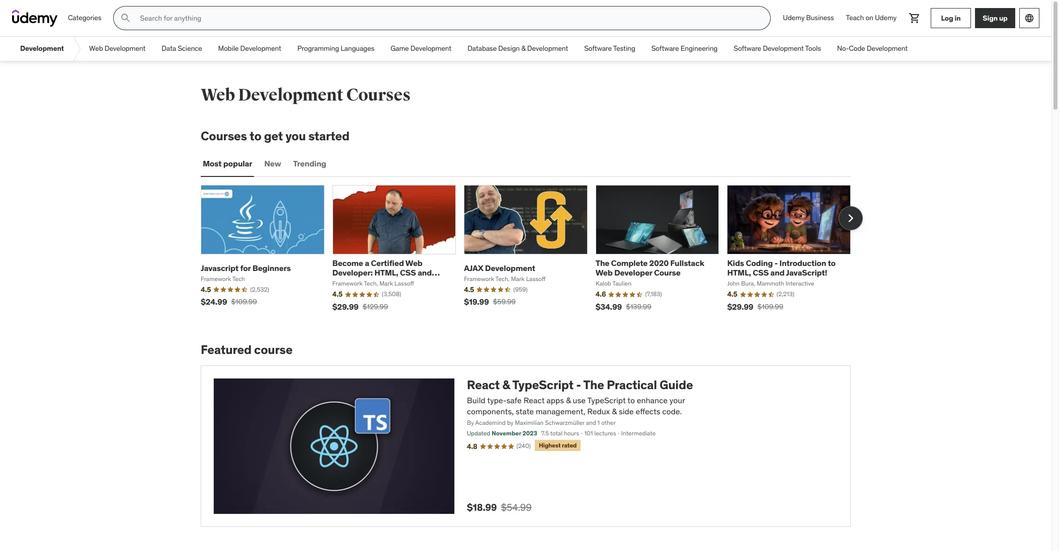 Task type: locate. For each thing, give the bounding box(es) containing it.
the left complete
[[596, 258, 610, 268]]

and left the 1
[[586, 420, 597, 427]]

typescript up 'redux'
[[588, 396, 626, 406]]

udemy right on
[[876, 13, 897, 22]]

become a certified web developer: html, css and javascript link
[[333, 258, 440, 288]]

code.
[[663, 407, 683, 417]]

web inside become a certified web developer: html, css and javascript
[[406, 258, 423, 268]]

and inside the react & typescript - the practical guide build type-safe react apps & use typescript to enhance your components, state management, redux & side effects code. by academind by maximilian schwarzmüller and 1 other
[[586, 420, 597, 427]]

ajax
[[464, 263, 484, 273]]

- right coding
[[775, 258, 778, 268]]

enhance
[[637, 396, 668, 406]]

0 horizontal spatial react
[[467, 378, 500, 393]]

css right kids
[[753, 268, 769, 278]]

to
[[250, 128, 262, 144], [829, 258, 836, 268], [628, 396, 635, 406]]

- up use
[[577, 378, 582, 393]]

programming languages link
[[289, 37, 383, 61]]

development
[[20, 44, 64, 53], [105, 44, 146, 53], [240, 44, 281, 53], [411, 44, 452, 53], [528, 44, 569, 53], [763, 44, 804, 53], [867, 44, 908, 53], [238, 85, 344, 106], [485, 263, 536, 273]]

&
[[522, 44, 526, 53], [503, 378, 510, 393], [566, 396, 571, 406], [612, 407, 617, 417]]

1 horizontal spatial udemy
[[876, 13, 897, 22]]

1 horizontal spatial courses
[[347, 85, 411, 106]]

to inside kids coding - introduction to html, css and javascript!
[[829, 258, 836, 268]]

web down mobile
[[201, 85, 235, 106]]

0 horizontal spatial html,
[[375, 268, 399, 278]]

the inside the complete 2020 fullstack web developer course
[[596, 258, 610, 268]]

1 horizontal spatial html,
[[728, 268, 752, 278]]

1 html, from the left
[[375, 268, 399, 278]]

0 vertical spatial the
[[596, 258, 610, 268]]

sign
[[984, 13, 999, 22]]

1 horizontal spatial to
[[628, 396, 635, 406]]

use
[[573, 396, 586, 406]]

& left side
[[612, 407, 617, 417]]

css inside become a certified web developer: html, css and javascript
[[400, 268, 416, 278]]

development left tools
[[763, 44, 804, 53]]

testing
[[614, 44, 636, 53]]

for
[[240, 263, 251, 273]]

languages
[[341, 44, 375, 53]]

by
[[508, 420, 514, 427]]

$54.99
[[501, 502, 532, 514]]

0 horizontal spatial software
[[585, 44, 612, 53]]

development right design
[[528, 44, 569, 53]]

and
[[418, 268, 432, 278], [771, 268, 785, 278], [586, 420, 597, 427]]

highest rated
[[539, 442, 577, 450]]

web right certified
[[406, 258, 423, 268]]

react up state
[[524, 396, 545, 406]]

software right engineering
[[734, 44, 762, 53]]

new
[[265, 159, 281, 169]]

log in link
[[932, 8, 972, 28]]

development for ajax development
[[485, 263, 536, 273]]

2 html, from the left
[[728, 268, 752, 278]]

no-code development
[[838, 44, 908, 53]]

4.8
[[467, 442, 478, 452]]

choose a language image
[[1025, 13, 1035, 23]]

web inside the complete 2020 fullstack web developer course
[[596, 268, 613, 278]]

intermediate
[[622, 430, 656, 438]]

log in
[[942, 13, 962, 22]]

2 software from the left
[[652, 44, 680, 53]]

and right certified
[[418, 268, 432, 278]]

1 software from the left
[[585, 44, 612, 53]]

1 horizontal spatial typescript
[[588, 396, 626, 406]]

development inside carousel element
[[485, 263, 536, 273]]

coding
[[746, 258, 773, 268]]

development right the code
[[867, 44, 908, 53]]

1 vertical spatial -
[[577, 378, 582, 393]]

1 horizontal spatial and
[[586, 420, 597, 427]]

2 horizontal spatial to
[[829, 258, 836, 268]]

html, inside kids coding - introduction to html, css and javascript!
[[728, 268, 752, 278]]

react
[[467, 378, 500, 393], [524, 396, 545, 406]]

components,
[[467, 407, 514, 417]]

effects
[[636, 407, 661, 417]]

mobile development
[[218, 44, 281, 53]]

development right ajax
[[485, 263, 536, 273]]

development right game
[[411, 44, 452, 53]]

no-
[[838, 44, 850, 53]]

0 horizontal spatial courses
[[201, 128, 247, 144]]

1 vertical spatial typescript
[[588, 396, 626, 406]]

developer
[[615, 268, 653, 278]]

management,
[[536, 407, 586, 417]]

to left get
[[250, 128, 262, 144]]

udemy left business
[[784, 13, 805, 22]]

development link
[[12, 37, 72, 61]]

to right 'javascript!'
[[829, 258, 836, 268]]

maximilian
[[515, 420, 544, 427]]

html, for coding
[[728, 268, 752, 278]]

0 horizontal spatial to
[[250, 128, 262, 144]]

software development tools
[[734, 44, 822, 53]]

in
[[955, 13, 962, 22]]

0 horizontal spatial and
[[418, 268, 432, 278]]

css inside kids coding - introduction to html, css and javascript!
[[753, 268, 769, 278]]

software left 'testing'
[[585, 44, 612, 53]]

web development
[[89, 44, 146, 53]]

0 vertical spatial to
[[250, 128, 262, 144]]

2 horizontal spatial and
[[771, 268, 785, 278]]

2 udemy from the left
[[876, 13, 897, 22]]

course
[[655, 268, 681, 278]]

featured
[[201, 342, 252, 358]]

course
[[254, 342, 293, 358]]

data
[[162, 44, 176, 53]]

on
[[866, 13, 874, 22]]

1 vertical spatial courses
[[201, 128, 247, 144]]

the
[[596, 258, 610, 268], [584, 378, 605, 393]]

ajax development link
[[464, 263, 536, 273]]

0 horizontal spatial typescript
[[513, 378, 574, 393]]

101 lectures
[[585, 430, 617, 438]]

css right a
[[400, 268, 416, 278]]

to up side
[[628, 396, 635, 406]]

0 vertical spatial -
[[775, 258, 778, 268]]

developer:
[[333, 268, 373, 278]]

development for mobile development
[[240, 44, 281, 53]]

sign up link
[[976, 8, 1016, 28]]

software for software development tools
[[734, 44, 762, 53]]

software left engineering
[[652, 44, 680, 53]]

react up build
[[467, 378, 500, 393]]

-
[[775, 258, 778, 268], [577, 378, 582, 393]]

1 css from the left
[[400, 268, 416, 278]]

and for web
[[418, 268, 432, 278]]

1 horizontal spatial software
[[652, 44, 680, 53]]

1 vertical spatial the
[[584, 378, 605, 393]]

software inside "link"
[[652, 44, 680, 53]]

udemy
[[784, 13, 805, 22], [876, 13, 897, 22]]

the up use
[[584, 378, 605, 393]]

development down submit search "icon"
[[105, 44, 146, 53]]

web right arrow pointing to subcategory menu links icon
[[89, 44, 103, 53]]

html, inside become a certified web developer: html, css and javascript
[[375, 268, 399, 278]]

to inside the react & typescript - the practical guide build type-safe react apps & use typescript to enhance your components, state management, redux & side effects code. by academind by maximilian schwarzmüller and 1 other
[[628, 396, 635, 406]]

development up you
[[238, 85, 344, 106]]

programming languages
[[298, 44, 375, 53]]

0 horizontal spatial udemy
[[784, 13, 805, 22]]

most
[[203, 159, 222, 169]]

development for web development courses
[[238, 85, 344, 106]]

and inside kids coding - introduction to html, css and javascript!
[[771, 268, 785, 278]]

1 horizontal spatial css
[[753, 268, 769, 278]]

1 vertical spatial to
[[829, 258, 836, 268]]

web left developer
[[596, 268, 613, 278]]

3 software from the left
[[734, 44, 762, 53]]

2 css from the left
[[753, 268, 769, 278]]

get
[[264, 128, 283, 144]]

html,
[[375, 268, 399, 278], [728, 268, 752, 278]]

udemy business link
[[778, 6, 841, 30]]

javascript
[[201, 263, 239, 273]]

1 vertical spatial react
[[524, 396, 545, 406]]

development for software development tools
[[763, 44, 804, 53]]

typescript
[[513, 378, 574, 393], [588, 396, 626, 406]]

development right mobile
[[240, 44, 281, 53]]

and left 'javascript!'
[[771, 268, 785, 278]]

database design & development
[[468, 44, 569, 53]]

mobile
[[218, 44, 239, 53]]

certified
[[371, 258, 404, 268]]

0 horizontal spatial -
[[577, 378, 582, 393]]

updated november 2023
[[467, 430, 538, 438]]

2 horizontal spatial software
[[734, 44, 762, 53]]

academind
[[476, 420, 506, 427]]

data science link
[[154, 37, 210, 61]]

html, for a
[[375, 268, 399, 278]]

7.5 total hours
[[542, 430, 580, 438]]

software engineering
[[652, 44, 718, 53]]

and inside become a certified web developer: html, css and javascript
[[418, 268, 432, 278]]

side
[[619, 407, 634, 417]]

typescript up apps
[[513, 378, 574, 393]]

javascript!
[[787, 268, 828, 278]]

game
[[391, 44, 409, 53]]

introduction
[[780, 258, 827, 268]]

1 horizontal spatial -
[[775, 258, 778, 268]]

2 vertical spatial to
[[628, 396, 635, 406]]

& up safe
[[503, 378, 510, 393]]

kids coding - introduction to html, css and javascript!
[[728, 258, 836, 278]]

0 horizontal spatial css
[[400, 268, 416, 278]]



Task type: describe. For each thing, give the bounding box(es) containing it.
teach on udemy link
[[841, 6, 903, 30]]

by
[[467, 420, 474, 427]]

categories button
[[62, 6, 107, 30]]

build
[[467, 396, 486, 406]]

programming
[[298, 44, 339, 53]]

the complete 2020 fullstack web developer course link
[[596, 258, 705, 278]]

a
[[365, 258, 370, 268]]

javascript for beginners link
[[201, 263, 291, 273]]

teach
[[847, 13, 865, 22]]

css for certified
[[400, 268, 416, 278]]

categories
[[68, 13, 101, 22]]

code
[[850, 44, 866, 53]]

1 udemy from the left
[[784, 13, 805, 22]]

schwarzmüller
[[545, 420, 585, 427]]

started
[[309, 128, 350, 144]]

0 vertical spatial courses
[[347, 85, 411, 106]]

tools
[[806, 44, 822, 53]]

& left use
[[566, 396, 571, 406]]

& right design
[[522, 44, 526, 53]]

7.5
[[542, 430, 549, 438]]

lectures
[[595, 430, 617, 438]]

other
[[602, 420, 616, 427]]

$18.99 $54.99
[[467, 502, 532, 514]]

2020
[[650, 258, 669, 268]]

software testing
[[585, 44, 636, 53]]

kids coding - introduction to html, css and javascript! link
[[728, 258, 836, 278]]

safe
[[507, 396, 522, 406]]

apps
[[547, 396, 564, 406]]

ajax development
[[464, 263, 536, 273]]

(240)
[[517, 443, 531, 450]]

game development link
[[383, 37, 460, 61]]

database design & development link
[[460, 37, 577, 61]]

courses to get you started
[[201, 128, 350, 144]]

design
[[499, 44, 520, 53]]

101
[[585, 430, 593, 438]]

complete
[[612, 258, 648, 268]]

software testing link
[[577, 37, 644, 61]]

new button
[[263, 152, 283, 176]]

fullstack
[[671, 258, 705, 268]]

1 horizontal spatial react
[[524, 396, 545, 406]]

- inside the react & typescript - the practical guide build type-safe react apps & use typescript to enhance your components, state management, redux & side effects code. by academind by maximilian schwarzmüller and 1 other
[[577, 378, 582, 393]]

most popular button
[[201, 152, 254, 176]]

practical
[[607, 378, 658, 393]]

the inside the react & typescript - the practical guide build type-safe react apps & use typescript to enhance your components, state management, redux & side effects code. by academind by maximilian schwarzmüller and 1 other
[[584, 378, 605, 393]]

rated
[[562, 442, 577, 450]]

business
[[807, 13, 835, 22]]

shopping cart with 0 items image
[[909, 12, 921, 24]]

the complete 2020 fullstack web developer course
[[596, 258, 705, 278]]

$18.99
[[467, 502, 497, 514]]

type-
[[488, 396, 507, 406]]

your
[[670, 396, 686, 406]]

total
[[551, 430, 563, 438]]

carousel element
[[201, 185, 864, 319]]

november
[[492, 430, 522, 438]]

science
[[178, 44, 202, 53]]

web inside web development link
[[89, 44, 103, 53]]

database
[[468, 44, 497, 53]]

react & typescript - the practical guide build type-safe react apps & use typescript to enhance your components, state management, redux & side effects code. by academind by maximilian schwarzmüller and 1 other
[[467, 378, 694, 427]]

sign up
[[984, 13, 1008, 22]]

development for game development
[[411, 44, 452, 53]]

guide
[[660, 378, 694, 393]]

teach on udemy
[[847, 13, 897, 22]]

become
[[333, 258, 363, 268]]

software development tools link
[[726, 37, 830, 61]]

arrow pointing to subcategory menu links image
[[72, 37, 81, 61]]

highest
[[539, 442, 561, 450]]

1
[[598, 420, 600, 427]]

featured course
[[201, 342, 293, 358]]

Search for anything text field
[[138, 10, 759, 27]]

you
[[286, 128, 306, 144]]

trending
[[293, 159, 327, 169]]

and for introduction
[[771, 268, 785, 278]]

software for software testing
[[585, 44, 612, 53]]

udemy business
[[784, 13, 835, 22]]

submit search image
[[120, 12, 132, 24]]

0 vertical spatial typescript
[[513, 378, 574, 393]]

software for software engineering
[[652, 44, 680, 53]]

kids
[[728, 258, 745, 268]]

beginners
[[253, 263, 291, 273]]

javascript for beginners
[[201, 263, 291, 273]]

engineering
[[681, 44, 718, 53]]

trending button
[[291, 152, 329, 176]]

0 vertical spatial react
[[467, 378, 500, 393]]

no-code development link
[[830, 37, 917, 61]]

css for -
[[753, 268, 769, 278]]

game development
[[391, 44, 452, 53]]

next image
[[843, 211, 860, 227]]

development for web development
[[105, 44, 146, 53]]

udemy image
[[12, 10, 58, 27]]

development down udemy image
[[20, 44, 64, 53]]

2023
[[523, 430, 538, 438]]

mobile development link
[[210, 37, 289, 61]]

become a certified web developer: html, css and javascript
[[333, 258, 432, 288]]

updated
[[467, 430, 491, 438]]

- inside kids coding - introduction to html, css and javascript!
[[775, 258, 778, 268]]



Task type: vqa. For each thing, say whether or not it's contained in the screenshot.
one
no



